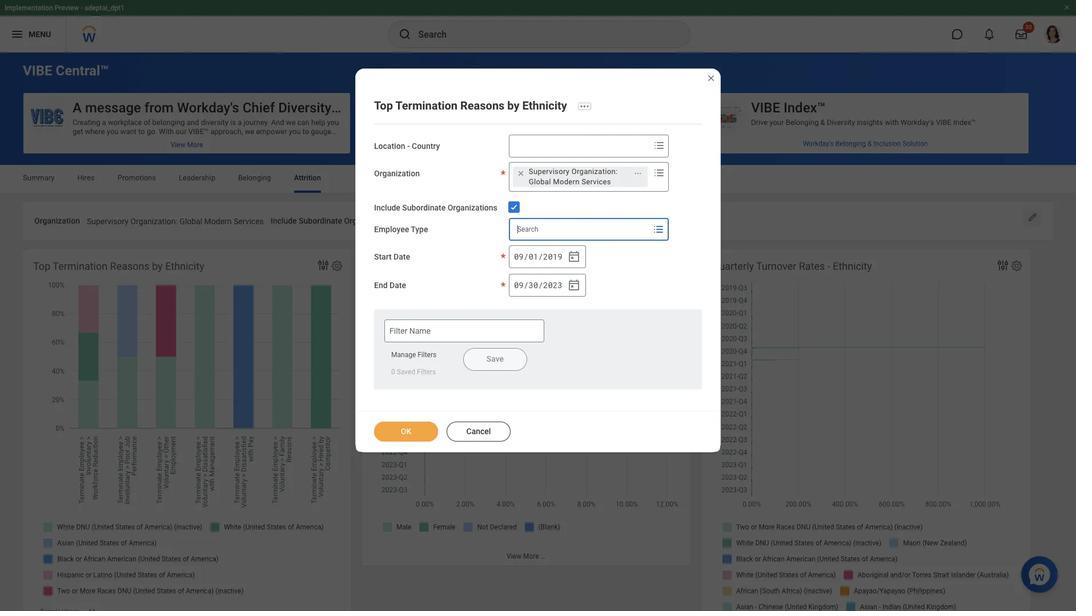 Task type: vqa. For each thing, say whether or not it's contained in the screenshot.
Talent
no



Task type: describe. For each thing, give the bounding box(es) containing it.
building
[[637, 182, 663, 191]]

diversity
[[201, 118, 228, 127]]

belonging inside creating belonging and diversity in the workplace with vibe™ how do you create a culture of belonging and turn intent into impactful actions? in this webinar, we share our strategies for valuing inclusion, belonging, and equity for all and show how our solutions can help you enable change.
[[514, 127, 547, 136]]

promotions
[[160, 137, 198, 145]]

drive
[[751, 118, 768, 127]]

adeptai_dpt1
[[85, 4, 124, 12]]

1 horizontal spatial of
[[275, 137, 282, 145]]

diversity inside creating belonging and diversity in the workplace with vibe™ how do you create a culture of belonging and turn intent into impactful actions? in this webinar, we share our strategies for valuing inclusion, belonging, and equity for all and show how our solutions can help you enable change.
[[490, 118, 519, 127]]

1 vertical spatial subordinate
[[299, 216, 342, 226]]

quarterly turnover rates - gender element
[[362, 249, 691, 566]]

2 horizontal spatial workday's
[[901, 118, 934, 127]]

main content containing vibe central™
[[0, 53, 1076, 612]]

0 vertical spatial where
[[85, 127, 105, 136]]

supervisory for supervisory organization: global modern services text field
[[87, 217, 129, 226]]

uniting
[[412, 228, 435, 236]]

and up 2019
[[559, 237, 572, 246]]

- inside the implementation preview -   adeptai_dpt1 banner
[[81, 4, 83, 12]]

within
[[664, 246, 683, 255]]

you up "gauge"
[[327, 118, 339, 127]]

0 saved filters link
[[391, 368, 436, 376]]

our down culture
[[486, 137, 497, 145]]

saved
[[397, 368, 415, 376]]

/ right 01
[[538, 251, 543, 262]]

quarterly turnover rates - ethnicity
[[712, 260, 872, 272]]

we're
[[482, 246, 499, 255]]

accelerate
[[573, 237, 608, 246]]

quarterly turnover rates - gender
[[372, 260, 526, 272]]

30
[[529, 280, 538, 291]]

you right belonging—so
[[332, 137, 344, 145]]

coming
[[412, 173, 437, 182]]

to up action.
[[200, 137, 207, 145]]

play
[[594, 182, 607, 191]]

quarterly for quarterly turnover rates - ethnicity
[[712, 260, 754, 272]]

culture
[[481, 127, 504, 136]]

global for supervisory organization: global modern services element
[[529, 177, 551, 186]]

each
[[576, 182, 592, 191]]

start date group
[[509, 246, 586, 269]]

to right ways
[[632, 191, 639, 200]]

and down each
[[570, 191, 582, 200]]

termination inside dialog
[[395, 99, 458, 112]]

against
[[446, 200, 471, 209]]

organization: for supervisory organization: global modern services text field
[[130, 217, 178, 226]]

and left prompts image
[[639, 137, 651, 145]]

& up performance
[[821, 118, 825, 127]]

share
[[466, 137, 485, 145]]

diversity up strategies
[[489, 100, 542, 116]]

inbox large image
[[1016, 29, 1027, 40]]

preview
[[55, 4, 79, 12]]

vibe for vibe index™
[[751, 100, 780, 116]]

change. inside creating belonging and diversity in the workplace with vibe™ how do you create a culture of belonging and turn intent into impactful actions? in this webinar, we share our strategies for valuing inclusion, belonging, and equity for all and show how our solutions can help you enable change.
[[594, 146, 620, 154]]

1 vertical spatial organizations
[[344, 216, 394, 226]]

everything
[[73, 137, 107, 145]]

employee type
[[374, 225, 428, 234]]

get
[[73, 127, 83, 136]]

close pipeline diversity by gender image
[[707, 74, 716, 83]]

belonging—so
[[284, 137, 330, 145]]

organization element
[[87, 210, 264, 231]]

learn inside uniting at workday for social justice we're taking action to examine our practices and accelerate progress in our company. learn how we're working together to create systemic change both within workday and externally.
[[446, 246, 464, 255]]

in inside uniting at workday for social justice we're taking action to examine our practices and accelerate progress in our company. learn how we're working together to create systemic change both within workday and externally.
[[640, 237, 646, 246]]

& right inclusion
[[920, 137, 924, 145]]

hires
[[77, 174, 95, 182]]

0 horizontal spatial for
[[412, 146, 421, 154]]

Location - Country field
[[509, 136, 650, 156]]

0 vertical spatial from
[[144, 100, 174, 116]]

rates for ethnicity
[[799, 260, 825, 272]]

summary
[[23, 174, 54, 182]]

leaders
[[544, 191, 568, 200]]

together
[[529, 246, 556, 255]]

calendar image for 09 / 30 / 2023
[[567, 279, 581, 293]]

/ right 30
[[538, 280, 543, 291]]

taking
[[432, 237, 452, 246]]

we're
[[412, 237, 430, 246]]

diversity left efforts
[[926, 137, 954, 145]]

more inside text field
[[520, 217, 538, 226]]

join
[[441, 191, 455, 200]]

0
[[391, 368, 395, 376]]

modern for supervisory organization: global modern services element
[[553, 177, 580, 186]]

you down 'valuing'
[[557, 146, 568, 154]]

and up culture
[[476, 118, 489, 127]]

strategies
[[499, 137, 532, 145]]

cancel
[[466, 427, 491, 436]]

vibe™ inside creating belonging and diversity in the workplace with vibe™ how do you create a culture of belonging and turn intent into impactful actions? in this webinar, we share our strategies for valuing inclusion, belonging, and equity for all and show how our solutions can help you enable change.
[[593, 118, 613, 127]]

1 horizontal spatial can
[[297, 118, 309, 127]]

- inside "top termination reasons by ethnicity" dialog
[[407, 142, 410, 151]]

how inside uniting at workday for social justice we're taking action to examine our practices and accelerate progress in our company. learn how we're working together to create systemic change both within workday and externally.
[[466, 246, 480, 255]]

you up webinar,
[[439, 127, 451, 136]]

search image
[[398, 27, 412, 41]]

path
[[493, 173, 508, 182]]

change
[[621, 246, 645, 255]]

your inside coming together on the path to equality learn how companies, leaders, and organizations each play a role in building equality. join the webinar with workday leaders and discover ways to assess your intentions against outcomes and drive real change. watch webinar
[[666, 191, 680, 200]]

09 / 30 / 2023
[[514, 280, 562, 291]]

1 horizontal spatial leadership
[[600, 100, 668, 116]]

0 vertical spatial index™
[[784, 100, 826, 116]]

hiring
[[126, 137, 145, 145]]

0 horizontal spatial can
[[73, 146, 85, 154]]

2 horizontal spatial with
[[885, 118, 899, 127]]

turnover for gender
[[416, 260, 457, 272]]

creating a workplace of belonging and diversity is a journey. and we can help you get where you want to go. with our vibe™ approach, we empower you to gauge everything from hiring and promotions to your people's sense of belonging—so you can see where you stand and then take action.
[[73, 118, 344, 154]]

outcomes
[[473, 200, 506, 209]]

how
[[412, 127, 427, 136]]

include subordinate organizations element
[[401, 210, 414, 231]]

0 vertical spatial your
[[770, 118, 784, 127]]

workplace
[[540, 118, 575, 127]]

supervisory for supervisory organization: global modern services element
[[529, 167, 570, 176]]

to up belonging—so
[[302, 127, 309, 136]]

workday's belonging & inclusion solution link
[[702, 135, 1029, 153]]

ethnicity for quarterly turnover rates - ethnicity 'element'
[[833, 260, 872, 272]]

how inside coming together on the path to equality learn how companies, leaders, and organizations each play a role in building equality. join the webinar with workday leaders and discover ways to assess your intentions against outcomes and drive real change. watch webinar
[[432, 182, 446, 191]]

end
[[374, 281, 388, 290]]

/ left 30
[[524, 280, 529, 291]]

organization: for supervisory organization: global modern services element
[[572, 167, 618, 176]]

workday's belonging & inclusion solution
[[803, 140, 928, 148]]

drive
[[522, 200, 538, 209]]

implementation
[[5, 4, 53, 12]]

turnover for ethnicity
[[756, 260, 796, 272]]

a inside creating belonging and diversity in the workplace with vibe™ how do you create a culture of belonging and turn intent into impactful actions? in this webinar, we share our strategies for valuing inclusion, belonging, and equity for all and show how our solutions can help you enable change.
[[475, 127, 479, 136]]

1 horizontal spatial we
[[286, 118, 296, 127]]

and down go.
[[146, 137, 159, 145]]

location - country
[[374, 142, 440, 151]]

1 vertical spatial where
[[100, 146, 120, 154]]

insights
[[857, 118, 883, 127]]

intent
[[578, 127, 596, 136]]

view more ...
[[507, 553, 546, 561]]

our down justice
[[514, 237, 525, 246]]

0 horizontal spatial we
[[245, 127, 254, 136]]

to left focus
[[854, 137, 861, 145]]

on
[[470, 173, 479, 182]]

you down "workplace"
[[107, 127, 119, 136]]

to right together
[[558, 246, 565, 255]]

x small image
[[515, 168, 527, 179]]

go.
[[147, 127, 157, 136]]

01
[[529, 251, 538, 262]]

and left drive
[[508, 200, 520, 209]]

2 vertical spatial vibe
[[936, 118, 952, 127]]

top termination reasons by ethnicity inside dialog
[[374, 99, 567, 112]]

real
[[540, 200, 552, 209]]

yes
[[401, 217, 414, 226]]

inclusion
[[874, 140, 901, 148]]

& left inclusion
[[868, 140, 872, 148]]

calendar image for 09 / 01 / 2019
[[567, 250, 581, 264]]

our inside creating a workplace of belonging and diversity is a journey. and we can help you get where you want to go. with our vibe™ approach, we empower you to gauge everything from hiring and promotions to your people's sense of belonging—so you can see where you stand and then take action.
[[176, 127, 187, 136]]

officer
[[335, 100, 376, 116]]

diversity up "gauge"
[[278, 100, 331, 116]]

and down x small icon on the left top of page
[[515, 182, 528, 191]]

manage filters
[[391, 352, 437, 360]]

leaders,
[[488, 182, 514, 191]]

belonging inside workday's belonging & inclusion solution link
[[836, 140, 866, 148]]

justice
[[509, 228, 533, 236]]

related actions image
[[634, 169, 642, 177]]

you up belonging—so
[[289, 127, 301, 136]]

country
[[412, 142, 440, 151]]

More (1) text field
[[520, 210, 550, 230]]

belonging,
[[603, 137, 637, 145]]

tab list containing summary
[[11, 166, 1065, 193]]

1 vertical spatial termination
[[53, 260, 107, 272]]

workday inside coming together on the path to equality learn how companies, leaders, and organizations each play a role in building equality. join the webinar with workday leaders and discover ways to assess your intentions against outcomes and drive real change. watch webinar
[[513, 191, 542, 200]]

0 horizontal spatial workday
[[412, 255, 440, 264]]

top inside dialog
[[374, 99, 393, 112]]

start date element
[[463, 210, 506, 231]]

the inside creating belonging and diversity in the workplace with vibe™ how do you create a culture of belonging and turn intent into impactful actions? in this webinar, we share our strategies for valuing inclusion, belonging, and equity for all and show how our solutions can help you enable change.
[[528, 118, 539, 127]]

1 horizontal spatial workday
[[445, 228, 474, 236]]

company.
[[412, 246, 444, 255]]

manage filters link
[[391, 352, 437, 360]]

belonging & diversity thought leadership
[[412, 100, 668, 116]]

profile logan mcneil element
[[1037, 22, 1069, 47]]

then
[[170, 146, 185, 154]]

2019
[[543, 251, 562, 262]]

1 vertical spatial by
[[152, 260, 163, 272]]

implementation preview -   adeptai_dpt1 banner
[[0, 0, 1076, 53]]

can inside creating belonging and diversity in the workplace with vibe™ how do you create a culture of belonging and turn intent into impactful actions? in this webinar, we share our strategies for valuing inclusion, belonging, and equity for all and show how our solutions can help you enable change.
[[527, 146, 539, 154]]

journey.
[[244, 118, 269, 127]]

date for 09 / 30 / 2023
[[390, 281, 406, 290]]

to right "path"
[[510, 173, 516, 182]]

see
[[86, 146, 98, 154]]

view
[[507, 553, 521, 561]]

view more ... link
[[362, 547, 691, 566]]

role
[[615, 182, 628, 191]]

& up culture
[[477, 100, 486, 116]]

how inside creating belonging and diversity in the workplace with vibe™ how do you create a culture of belonging and turn intent into impactful actions? in this webinar, we share our strategies for valuing inclusion, belonging, and equity for all and show how our solutions can help you enable change.
[[466, 146, 480, 154]]

Supervisory Organization: Global Modern Services text field
[[87, 210, 264, 230]]

workplace
[[108, 118, 142, 127]]

top termination reasons by ethnicity inside main content
[[33, 260, 204, 272]]

prompts image
[[652, 139, 666, 152]]

and up 'valuing'
[[549, 127, 561, 136]]

webinar
[[469, 191, 496, 200]]

- inside quarterly turnover rates - ethnicity 'element'
[[828, 260, 830, 272]]

create inside creating belonging and diversity in the workplace with vibe™ how do you create a culture of belonging and turn intent into impactful actions? in this webinar, we share our strategies for valuing inclusion, belonging, and equity for all and show how our solutions can help you enable change.
[[453, 127, 473, 136]]

notifications large image
[[984, 29, 995, 40]]

together
[[439, 173, 469, 182]]

valuing
[[545, 137, 568, 145]]

we inside creating belonging and diversity in the workplace with vibe™ how do you create a culture of belonging and turn intent into impactful actions? in this webinar, we share our strategies for valuing inclusion, belonging, and equity for all and show how our solutions can help you enable change.
[[455, 137, 464, 145]]

a inside coming together on the path to equality learn how companies, leaders, and organizations each play a role in building equality. join the webinar with workday leaders and discover ways to assess your intentions against outcomes and drive real change. watch webinar
[[609, 182, 613, 191]]

promotions
[[118, 174, 156, 182]]

measure relative performance to focus belonging & diversity efforts
[[751, 137, 979, 145]]

top termination reasons by ethnicity element
[[23, 249, 351, 612]]

creating for creating a workplace of belonging and diversity is a journey. and we can help you get where you want to go. with our vibe™ approach, we empower you to gauge everything from hiring and promotions to your people's sense of belonging—so you can see where you stand and then take action.
[[73, 118, 100, 127]]

a right the is
[[238, 118, 242, 127]]

Filter Name text field
[[384, 320, 544, 343]]

09 for 09 / 30 / 2023
[[514, 280, 524, 291]]



Task type: locate. For each thing, give the bounding box(es) containing it.
by inside dialog
[[507, 99, 520, 112]]

top termination reasons by ethnicity dialog
[[355, 69, 721, 453]]

1 horizontal spatial quarterly
[[712, 260, 754, 272]]

social
[[487, 228, 507, 236]]

modern inside the supervisory organization: global modern services
[[553, 177, 580, 186]]

your inside creating a workplace of belonging and diversity is a journey. and we can help you get where you want to go. with our vibe™ approach, we empower you to gauge everything from hiring and promotions to your people's sense of belonging—so you can see where you stand and then take action.
[[209, 137, 223, 145]]

0 saved filters
[[391, 368, 436, 376]]

&
[[477, 100, 486, 116], [821, 118, 825, 127], [920, 137, 924, 145], [868, 140, 872, 148]]

2 vertical spatial in
[[640, 237, 646, 246]]

date right end
[[390, 281, 406, 290]]

vibe™ up into at the right
[[593, 118, 613, 127]]

for
[[534, 137, 543, 145], [412, 146, 421, 154], [476, 228, 485, 236]]

vibe™ inside creating a workplace of belonging and diversity is a journey. and we can help you get where you want to go. with our vibe™ approach, we empower you to gauge everything from hiring and promotions to your people's sense of belonging—so you can see where you stand and then take action.
[[188, 127, 209, 136]]

ethnicity inside 'element'
[[833, 260, 872, 272]]

reasons inside "top termination reasons by ethnicity" dialog
[[460, 99, 505, 112]]

workday down company.
[[412, 255, 440, 264]]

2 horizontal spatial workday
[[513, 191, 542, 200]]

1 horizontal spatial top
[[374, 99, 393, 112]]

turnover
[[416, 260, 457, 272], [756, 260, 796, 272]]

workday up drive
[[513, 191, 542, 200]]

modern for supervisory organization: global modern services text field
[[204, 217, 232, 226]]

2 creating from the left
[[412, 118, 440, 127]]

stand
[[135, 146, 154, 154]]

our up the both
[[648, 237, 659, 246]]

1 horizontal spatial reasons
[[460, 99, 505, 112]]

and down the taking
[[442, 255, 455, 264]]

help inside creating a workplace of belonging and diversity is a journey. and we can help you get where you want to go. with our vibe™ approach, we empower you to gauge everything from hiring and promotions to your people's sense of belonging—so you can see where you stand and then take action.
[[311, 118, 325, 127]]

2 horizontal spatial can
[[527, 146, 539, 154]]

1 vertical spatial services
[[234, 217, 264, 226]]

0 vertical spatial reasons
[[460, 99, 505, 112]]

supervisory organization: global modern services
[[529, 167, 618, 186], [87, 217, 264, 226]]

global inside supervisory organization: global modern services text field
[[180, 217, 202, 226]]

create inside uniting at workday for social justice we're taking action to examine our practices and accelerate progress in our company. learn how we're working together to create systemic change both within workday and externally.
[[567, 246, 587, 255]]

change. down belonging,
[[594, 146, 620, 154]]

and left then at the left
[[156, 146, 168, 154]]

2 vertical spatial for
[[476, 228, 485, 236]]

global for supervisory organization: global modern services text field
[[180, 217, 202, 226]]

...
[[541, 553, 546, 561]]

companies,
[[448, 182, 486, 191]]

webinar
[[435, 210, 462, 218]]

0 horizontal spatial quarterly
[[372, 260, 414, 272]]

2 rates from the left
[[799, 260, 825, 272]]

diversity up performance
[[827, 118, 855, 127]]

0 horizontal spatial services
[[234, 217, 264, 226]]

in
[[520, 118, 526, 127], [629, 182, 635, 191], [640, 237, 646, 246]]

0 vertical spatial change.
[[594, 146, 620, 154]]

top termination reasons by ethnicity
[[374, 99, 567, 112], [33, 260, 204, 272]]

0 horizontal spatial belonging
[[152, 118, 185, 127]]

organization down summary
[[34, 216, 80, 226]]

1 horizontal spatial index™
[[953, 118, 976, 127]]

central™
[[56, 63, 109, 79]]

filters inside popup button
[[417, 368, 436, 376]]

the down belonging & diversity thought leadership
[[528, 118, 539, 127]]

include subordinate organizations down equality.
[[374, 203, 497, 212]]

drive your belonging & diversity insights with workday's vibe index™
[[751, 118, 976, 127]]

ethnicity for top termination reasons by ethnicity element
[[165, 260, 204, 272]]

creating belonging and diversity in the workplace with vibe™ how do you create a culture of belonging and turn intent into impactful actions? in this webinar, we share our strategies for valuing inclusion, belonging, and equity for all and show how our solutions can help you enable change.
[[412, 118, 682, 154]]

relative
[[782, 137, 808, 145]]

learn down coming
[[412, 182, 430, 191]]

1 vertical spatial help
[[541, 146, 555, 154]]

2 turnover from the left
[[756, 260, 796, 272]]

action
[[454, 237, 474, 246]]

vibe for vibe central™
[[23, 63, 52, 79]]

2 horizontal spatial we
[[455, 137, 464, 145]]

vibe™ down the diversity
[[188, 127, 209, 136]]

1 horizontal spatial vibe
[[751, 100, 780, 116]]

the right 'on'
[[481, 173, 491, 182]]

include down attrition in the left top of the page
[[271, 216, 297, 226]]

do
[[429, 127, 437, 136]]

in inside creating belonging and diversity in the workplace with vibe™ how do you create a culture of belonging and turn intent into impactful actions? in this webinar, we share our strategies for valuing inclusion, belonging, and equity for all and show how our solutions can help you enable change.
[[520, 118, 526, 127]]

1 vertical spatial modern
[[204, 217, 232, 226]]

prompts image
[[652, 166, 666, 180], [652, 223, 665, 237]]

your right drive
[[770, 118, 784, 127]]

09 inside 'end date' group
[[514, 280, 524, 291]]

1 vertical spatial calendar image
[[567, 279, 581, 293]]

impactful
[[613, 127, 644, 136]]

workday up "action"
[[445, 228, 474, 236]]

for inside uniting at workday for social justice we're taking action to examine our practices and accelerate progress in our company. learn how we're working together to create systemic change both within workday and externally.
[[476, 228, 485, 236]]

reasons inside top termination reasons by ethnicity element
[[110, 260, 150, 272]]

create down accelerate
[[567, 246, 587, 255]]

organizations down 'webinar'
[[448, 203, 497, 212]]

a up the share
[[475, 127, 479, 136]]

1 creating from the left
[[73, 118, 100, 127]]

1 vertical spatial for
[[412, 146, 421, 154]]

equality
[[518, 173, 544, 182]]

chief
[[243, 100, 275, 116]]

1 horizontal spatial organization
[[374, 169, 420, 178]]

change. inside coming together on the path to equality learn how companies, leaders, and organizations each play a role in building equality. join the webinar with workday leaders and discover ways to assess your intentions against outcomes and drive real change. watch webinar
[[554, 200, 580, 209]]

organization inside "top termination reasons by ethnicity" dialog
[[374, 169, 420, 178]]

0 horizontal spatial include
[[271, 216, 297, 226]]

include inside "top termination reasons by ethnicity" dialog
[[374, 203, 400, 212]]

prompts image up the both
[[652, 223, 665, 237]]

1 vertical spatial global
[[180, 217, 202, 226]]

-
[[81, 4, 83, 12], [407, 142, 410, 151], [488, 260, 491, 272], [828, 260, 830, 272]]

2 horizontal spatial vibe
[[936, 118, 952, 127]]

quarterly turnover rates - ethnicity element
[[702, 249, 1030, 612]]

and
[[187, 118, 199, 127], [476, 118, 489, 127], [549, 127, 561, 136], [146, 137, 159, 145], [639, 137, 651, 145], [156, 146, 168, 154], [432, 146, 445, 154], [515, 182, 528, 191], [570, 191, 582, 200], [508, 200, 520, 209], [559, 237, 572, 246], [442, 255, 455, 264]]

taylor
[[415, 100, 453, 116]]

services
[[582, 177, 611, 186], [234, 217, 264, 226]]

from down want
[[108, 137, 124, 145]]

1 vertical spatial filters
[[417, 368, 436, 376]]

2 quarterly from the left
[[712, 260, 754, 272]]

with inside coming together on the path to equality learn how companies, leaders, and organizations each play a role in building equality. join the webinar with workday leaders and discover ways to assess your intentions against outcomes and drive real change. watch webinar
[[497, 191, 511, 200]]

the
[[528, 118, 539, 127], [481, 173, 491, 182], [457, 191, 468, 200]]

0 vertical spatial create
[[453, 127, 473, 136]]

supervisory organization: global modern services inside supervisory organization: global modern services element
[[529, 167, 618, 186]]

both
[[647, 246, 662, 255]]

0 vertical spatial filters
[[418, 352, 437, 360]]

we right the and
[[286, 118, 296, 127]]

0 horizontal spatial organization:
[[130, 217, 178, 226]]

main content
[[0, 53, 1076, 612]]

you down hiring
[[122, 146, 134, 154]]

belonging inside creating belonging and diversity in the workplace with vibe™ how do you create a culture of belonging and turn intent into impactful actions? in this webinar, we share our strategies for valuing inclusion, belonging, and equity for all and show how our solutions can help you enable change.
[[441, 118, 474, 127]]

0 horizontal spatial vibe™
[[188, 127, 209, 136]]

0 horizontal spatial the
[[457, 191, 468, 200]]

0 horizontal spatial creating
[[73, 118, 100, 127]]

supervisory inside text field
[[87, 217, 129, 226]]

organization: up the play
[[572, 167, 618, 176]]

services for supervisory organization: global modern services text field
[[234, 217, 264, 226]]

0 vertical spatial how
[[466, 146, 480, 154]]

1 horizontal spatial top termination reasons by ethnicity
[[374, 99, 567, 112]]

include up employee
[[374, 203, 400, 212]]

1 horizontal spatial for
[[476, 228, 485, 236]]

workday's inside workday's belonging & inclusion solution link
[[803, 140, 834, 148]]

0 vertical spatial in
[[520, 118, 526, 127]]

services for supervisory organization: global modern services element
[[582, 177, 611, 186]]

more inside quarterly turnover rates - gender element
[[523, 553, 539, 561]]

externally.
[[456, 255, 490, 264]]

0 horizontal spatial turnover
[[416, 260, 457, 272]]

1 vertical spatial reasons
[[110, 260, 150, 272]]

in up strategies
[[520, 118, 526, 127]]

where right the see
[[100, 146, 120, 154]]

carin
[[380, 100, 412, 116]]

0 horizontal spatial workday's
[[177, 100, 239, 116]]

performance
[[810, 137, 853, 145]]

calendar image inside start date group
[[567, 250, 581, 264]]

0 horizontal spatial global
[[180, 217, 202, 226]]

learn inside coming together on the path to equality learn how companies, leaders, and organizations each play a role in building equality. join the webinar with workday leaders and discover ways to assess your intentions against outcomes and drive real change. watch webinar
[[412, 182, 430, 191]]

gender
[[493, 260, 526, 272]]

Yes text field
[[401, 210, 414, 230]]

date
[[394, 253, 410, 262], [390, 281, 406, 290]]

global
[[529, 177, 551, 186], [180, 217, 202, 226]]

1 vertical spatial learn
[[446, 246, 464, 255]]

of down empower at top left
[[275, 137, 282, 145]]

1 rates from the left
[[459, 260, 485, 272]]

1 vertical spatial index™
[[953, 118, 976, 127]]

rates inside quarterly turnover rates - ethnicity 'element'
[[799, 260, 825, 272]]

filters right saved
[[417, 368, 436, 376]]

create up the share
[[453, 127, 473, 136]]

09 inside start date group
[[514, 251, 524, 262]]

webinar,
[[426, 137, 453, 145]]

your right assess
[[666, 191, 680, 200]]

approach,
[[210, 127, 243, 136]]

supervisory inside the supervisory organization: global modern services
[[529, 167, 570, 176]]

supervisory organization: global modern services element
[[529, 167, 628, 187]]

1 calendar image from the top
[[567, 250, 581, 264]]

1 turnover from the left
[[416, 260, 457, 272]]

1 horizontal spatial from
[[144, 100, 174, 116]]

workday
[[513, 191, 542, 200], [445, 228, 474, 236], [412, 255, 440, 264]]

of
[[144, 118, 151, 127], [506, 127, 512, 136], [275, 137, 282, 145]]

1 horizontal spatial create
[[567, 246, 587, 255]]

in up change
[[640, 237, 646, 246]]

2 vertical spatial how
[[466, 246, 480, 255]]

sense
[[254, 137, 273, 145]]

attrition
[[294, 174, 321, 182]]

of inside creating belonging and diversity in the workplace with vibe™ how do you create a culture of belonging and turn intent into impactful actions? in this webinar, we share our strategies for valuing inclusion, belonging, and equity for all and show how our solutions can help you enable change.
[[506, 127, 512, 136]]

subordinate down attrition in the left top of the page
[[299, 216, 342, 226]]

0 vertical spatial supervisory organization: global modern services
[[529, 167, 618, 186]]

0 horizontal spatial ethnicity
[[165, 260, 204, 272]]

assess
[[641, 191, 664, 200]]

1 vertical spatial date
[[390, 281, 406, 290]]

2 horizontal spatial ethnicity
[[833, 260, 872, 272]]

1 horizontal spatial supervisory organization: global modern services
[[529, 167, 618, 186]]

2 calendar image from the top
[[567, 279, 581, 293]]

- inside quarterly turnover rates - gender element
[[488, 260, 491, 272]]

09 for 09 / 01 / 2019
[[514, 251, 524, 262]]

0 vertical spatial help
[[311, 118, 325, 127]]

quarterly inside 'element'
[[712, 260, 754, 272]]

1 horizontal spatial modern
[[553, 177, 580, 186]]

and down webinar,
[[432, 146, 445, 154]]

in right role
[[629, 182, 635, 191]]

1 vertical spatial top termination reasons by ethnicity
[[33, 260, 204, 272]]

2 horizontal spatial the
[[528, 118, 539, 127]]

leadership up impactful
[[600, 100, 668, 116]]

services inside the supervisory organization: global modern services
[[582, 177, 611, 186]]

close environment banner image
[[1064, 4, 1070, 11]]

turnover inside 'element'
[[756, 260, 796, 272]]

supervisory organization: global modern services, press delete to clear value. option
[[513, 167, 648, 187]]

end date group
[[509, 274, 586, 297]]

1 quarterly from the left
[[372, 260, 414, 272]]

check small image
[[507, 200, 521, 214]]

creating for creating belonging and diversity in the workplace with vibe™ how do you create a culture of belonging and turn intent into impactful actions? in this webinar, we share our strategies for valuing inclusion, belonging, and equity for all and show how our solutions can help you enable change.
[[412, 118, 440, 127]]

1 vertical spatial create
[[567, 246, 587, 255]]

can down strategies
[[527, 146, 539, 154]]

rates for gender
[[459, 260, 485, 272]]

help down 'valuing'
[[541, 146, 555, 154]]

0 vertical spatial subordinate
[[402, 203, 446, 212]]

1 horizontal spatial change.
[[594, 146, 620, 154]]

actions?
[[646, 127, 674, 136]]

ethnicity inside dialog
[[522, 99, 567, 112]]

1 horizontal spatial learn
[[446, 246, 464, 255]]

belonging inside creating a workplace of belonging and diversity is a journey. and we can help you get where you want to go. with our vibe™ approach, we empower you to gauge everything from hiring and promotions to your people's sense of belonging—so you can see where you stand and then take action.
[[152, 118, 185, 127]]

belonging
[[412, 100, 473, 116], [441, 118, 474, 127], [786, 118, 819, 127], [885, 137, 918, 145], [836, 140, 866, 148], [238, 174, 271, 182]]

0 vertical spatial organization:
[[572, 167, 618, 176]]

include
[[374, 203, 400, 212], [271, 216, 297, 226]]

2 horizontal spatial of
[[506, 127, 512, 136]]

gauge
[[311, 127, 331, 136]]

2 horizontal spatial your
[[770, 118, 784, 127]]

0 horizontal spatial of
[[144, 118, 151, 127]]

diversity up culture
[[490, 118, 519, 127]]

organizations left yes
[[344, 216, 394, 226]]

show
[[447, 146, 464, 154]]

organizations inside "top termination reasons by ethnicity" dialog
[[448, 203, 497, 212]]

1 horizontal spatial the
[[481, 173, 491, 182]]

to up "we're"
[[476, 237, 483, 246]]

0 horizontal spatial by
[[152, 260, 163, 272]]

1 vertical spatial workday's
[[901, 118, 934, 127]]

include subordinate organizations inside "top termination reasons by ethnicity" dialog
[[374, 203, 497, 212]]

workday's
[[177, 100, 239, 116], [901, 118, 934, 127], [803, 140, 834, 148]]

how down the share
[[466, 146, 480, 154]]

creating up get
[[73, 118, 100, 127]]

creating inside creating belonging and diversity in the workplace with vibe™ how do you create a culture of belonging and turn intent into impactful actions? in this webinar, we share our strategies for valuing inclusion, belonging, and equity for all and show how our solutions can help you enable change.
[[412, 118, 440, 127]]

0 horizontal spatial rates
[[459, 260, 485, 272]]

equality.
[[412, 191, 439, 200]]

1 vertical spatial include subordinate organizations
[[271, 216, 394, 226]]

0 vertical spatial for
[[534, 137, 543, 145]]

1 vertical spatial leadership
[[179, 174, 215, 182]]

efforts
[[956, 137, 979, 145]]

0 vertical spatial calendar image
[[567, 250, 581, 264]]

coming together on the path to equality learn how companies, leaders, and organizations each play a role in building equality. join the webinar with workday leaders and discover ways to assess your intentions against outcomes and drive real change. watch webinar
[[412, 173, 680, 218]]

1 vertical spatial from
[[108, 137, 124, 145]]

0 horizontal spatial organization
[[34, 216, 80, 226]]

prompts image for organization
[[652, 166, 666, 180]]

global inside supervisory organization: global modern services element
[[529, 177, 551, 186]]

change. down leaders
[[554, 200, 580, 209]]

2 horizontal spatial for
[[534, 137, 543, 145]]

vibe index™
[[751, 100, 826, 116]]

1 vertical spatial supervisory
[[87, 217, 129, 226]]

Employee Type field
[[510, 220, 651, 240]]

implementation preview -   adeptai_dpt1
[[5, 4, 124, 12]]

to left go.
[[138, 127, 145, 136]]

supervisory up organizations
[[529, 167, 570, 176]]

for left 'valuing'
[[534, 137, 543, 145]]

people's
[[225, 137, 252, 145]]

09 left 01
[[514, 251, 524, 262]]

creating
[[73, 118, 100, 127], [412, 118, 440, 127]]

workday's down vibe index™
[[803, 140, 834, 148]]

reasons
[[460, 99, 505, 112], [110, 260, 150, 272]]

1 horizontal spatial creating
[[412, 118, 440, 127]]

0 vertical spatial learn
[[412, 182, 430, 191]]

in
[[675, 127, 682, 136]]

thought
[[545, 100, 596, 116]]

1 vertical spatial 09
[[514, 280, 524, 291]]

organization: inside text field
[[130, 217, 178, 226]]

subordinate inside "top termination reasons by ethnicity" dialog
[[402, 203, 446, 212]]

and left the diversity
[[187, 118, 199, 127]]

0 vertical spatial workday's
[[177, 100, 239, 116]]

0 vertical spatial include
[[374, 203, 400, 212]]

0 horizontal spatial top
[[33, 260, 50, 272]]

organization: down promotions
[[130, 217, 178, 226]]

want
[[120, 127, 137, 136]]

/ left 01
[[524, 251, 529, 262]]

0 vertical spatial the
[[528, 118, 539, 127]]

more
[[520, 217, 538, 226], [523, 553, 539, 561]]

vibe™
[[593, 118, 613, 127], [188, 127, 209, 136]]

1 vertical spatial include
[[271, 216, 297, 226]]

from inside creating a workplace of belonging and diversity is a journey. and we can help you get where you want to go. with our vibe™ approach, we empower you to gauge everything from hiring and promotions to your people's sense of belonging—so you can see where you stand and then take action.
[[108, 137, 124, 145]]

systemic
[[589, 246, 619, 255]]

your up action.
[[209, 137, 223, 145]]

organization:
[[572, 167, 618, 176], [130, 217, 178, 226]]

where up everything
[[85, 127, 105, 136]]

tab list
[[11, 166, 1065, 193]]

turn
[[563, 127, 576, 136]]

more left ...
[[523, 553, 539, 561]]

belonging
[[152, 118, 185, 127], [514, 127, 547, 136]]

calendar image inside 'end date' group
[[567, 279, 581, 293]]

how up join
[[432, 182, 446, 191]]

1 horizontal spatial with
[[577, 118, 591, 127]]

date for 09 / 01 / 2019
[[394, 253, 410, 262]]

help up "gauge"
[[311, 118, 325, 127]]

a
[[73, 100, 82, 116]]

include subordinate organizations down attrition in the left top of the page
[[271, 216, 394, 226]]

solutions
[[495, 146, 525, 154]]

of up strategies
[[506, 127, 512, 136]]

enable
[[570, 146, 592, 154]]

1 horizontal spatial vibe™
[[593, 118, 613, 127]]

0 vertical spatial top
[[374, 99, 393, 112]]

edit image
[[1027, 212, 1038, 223]]

take
[[186, 146, 200, 154]]

services inside text field
[[234, 217, 264, 226]]

modern inside text field
[[204, 217, 232, 226]]

practices
[[527, 237, 557, 246]]

a down message
[[102, 118, 106, 127]]

0 vertical spatial services
[[582, 177, 611, 186]]

with down leaders,
[[497, 191, 511, 200]]

0 vertical spatial termination
[[395, 99, 458, 112]]

prompts image for employee type
[[652, 223, 665, 237]]

calendar image
[[567, 250, 581, 264], [567, 279, 581, 293]]

1 vertical spatial top
[[33, 260, 50, 272]]

can left the see
[[73, 146, 85, 154]]

organization: inside the supervisory organization: global modern services
[[572, 167, 618, 176]]

with right "insights"
[[885, 118, 899, 127]]

1 vertical spatial prompts image
[[652, 223, 665, 237]]

1 vertical spatial in
[[629, 182, 635, 191]]

None text field
[[463, 210, 506, 230]]

end date
[[374, 281, 406, 290]]

at
[[437, 228, 443, 236]]

calendar image right 2019
[[567, 250, 581, 264]]

our up promotions
[[176, 127, 187, 136]]

leadership down take
[[179, 174, 215, 182]]

uniting at workday for social justice we're taking action to examine our practices and accelerate progress in our company. learn how we're working together to create systemic change both within workday and externally.
[[412, 228, 683, 264]]

0 vertical spatial include subordinate organizations
[[374, 203, 497, 212]]

help inside creating belonging and diversity in the workplace with vibe™ how do you create a culture of belonging and turn intent into impactful actions? in this webinar, we share our strategies for valuing inclusion, belonging, and equity for all and show how our solutions can help you enable change.
[[541, 146, 555, 154]]

with
[[159, 127, 174, 136]]

creating inside creating a workplace of belonging and diversity is a journey. and we can help you get where you want to go. with our vibe™ approach, we empower you to gauge everything from hiring and promotions to your people's sense of belonging—so you can see where you stand and then take action.
[[73, 118, 100, 127]]

location
[[374, 142, 405, 151]]

working
[[501, 246, 527, 255]]

1 horizontal spatial help
[[541, 146, 555, 154]]

1 09 from the top
[[514, 251, 524, 262]]

to
[[138, 127, 145, 136], [302, 127, 309, 136], [200, 137, 207, 145], [854, 137, 861, 145], [510, 173, 516, 182], [632, 191, 639, 200], [476, 237, 483, 246], [558, 246, 565, 255]]

by up strategies
[[507, 99, 520, 112]]

0 vertical spatial organization
[[374, 169, 420, 178]]

index™ up relative
[[784, 100, 826, 116]]

2 09 from the top
[[514, 280, 524, 291]]

organization down location
[[374, 169, 420, 178]]

with inside creating belonging and diversity in the workplace with vibe™ how do you create a culture of belonging and turn intent into impactful actions? in this webinar, we share our strategies for valuing inclusion, belonging, and equity for all and show how our solutions can help you enable change.
[[577, 118, 591, 127]]

0 vertical spatial leadership
[[600, 100, 668, 116]]

from up go.
[[144, 100, 174, 116]]

0 saved filters button
[[384, 365, 441, 379]]

1 horizontal spatial organizations
[[448, 203, 497, 212]]

supervisory organization: global modern services for supervisory organization: global modern services element
[[529, 167, 618, 186]]

in inside coming together on the path to equality learn how companies, leaders, and organizations each play a role in building equality. join the webinar with workday leaders and discover ways to assess your intentions against outcomes and drive real change. watch webinar
[[629, 182, 635, 191]]

of up go.
[[144, 118, 151, 127]]

this
[[412, 137, 424, 145]]

09 left 30
[[514, 280, 524, 291]]

1 vertical spatial the
[[481, 173, 491, 182]]

we down journey.
[[245, 127, 254, 136]]

supervisory organization: global modern services for supervisory organization: global modern services text field
[[87, 217, 264, 226]]

your
[[770, 118, 784, 127], [209, 137, 223, 145], [666, 191, 680, 200]]

quarterly for quarterly turnover rates - gender
[[372, 260, 414, 272]]

workday's up the diversity
[[177, 100, 239, 116]]

rates inside quarterly turnover rates - gender element
[[459, 260, 485, 272]]

measure
[[751, 137, 780, 145]]

our down the share
[[482, 146, 493, 154]]

message
[[85, 100, 141, 116]]

how
[[466, 146, 480, 154], [432, 182, 446, 191], [466, 246, 480, 255]]



